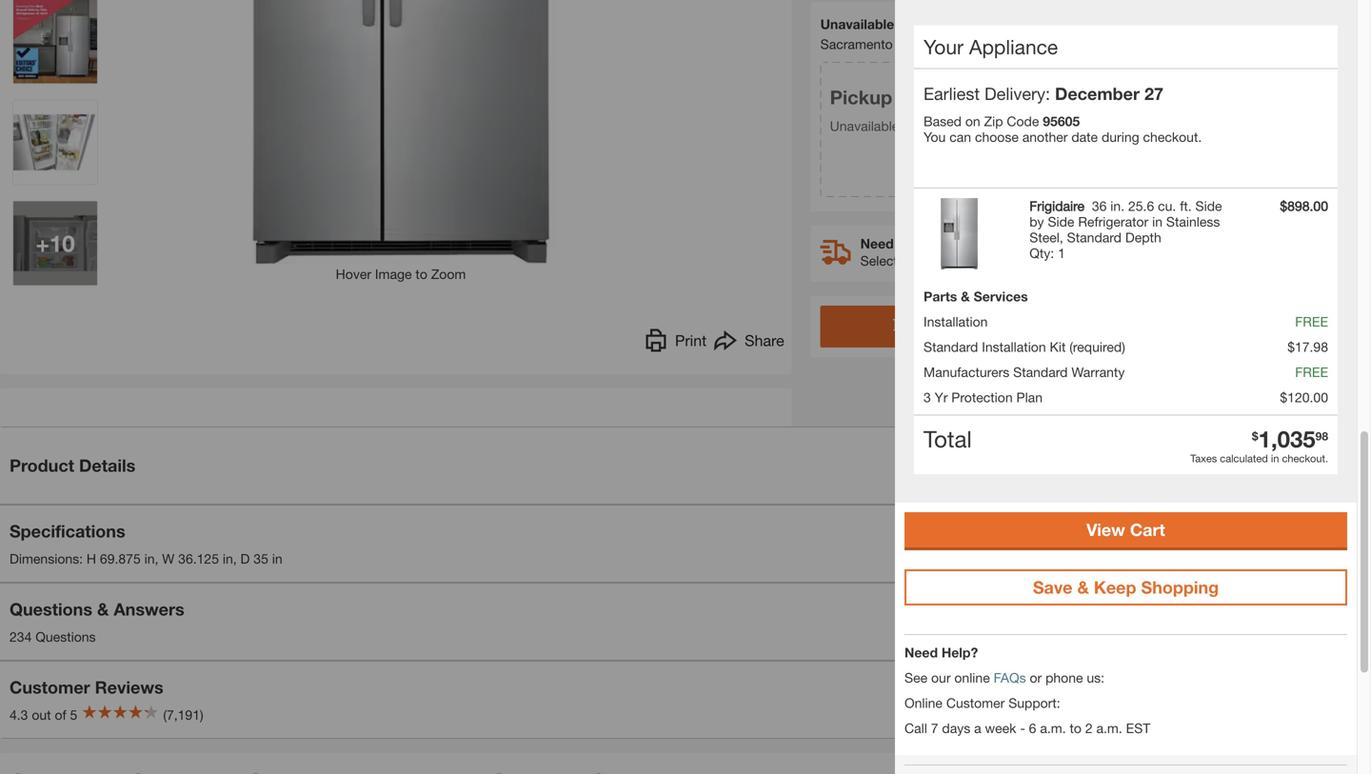 Task type: describe. For each thing, give the bounding box(es) containing it.
(7,191)
[[163, 707, 203, 723]]

69.875
[[100, 551, 141, 567]]

w inside w sacramento
[[913, 16, 925, 32]]

print
[[675, 331, 707, 349]]

0 vertical spatial unavailable
[[820, 16, 898, 32]]

reviews
[[95, 677, 163, 697]]

date inside delivery earliest delivery date wednesday, dec 27
[[1102, 119, 1129, 134]]

to for need
[[897, 235, 910, 251]]

zoom
[[431, 266, 466, 282]]

dec
[[1086, 139, 1111, 154]]

wednesday,
[[1005, 139, 1082, 154]]

select
[[860, 253, 898, 268]]

feedback link image
[[1345, 322, 1371, 425]]

add
[[916, 317, 945, 335]]

delivery earliest delivery date wednesday, dec 27
[[1005, 86, 1130, 154]]

hover image to zoom button
[[115, 0, 686, 284]]

share
[[745, 331, 784, 349]]

hover image to zoom
[[336, 266, 466, 282]]

w sacramento
[[820, 16, 925, 52]]

schedule
[[914, 235, 971, 251]]

hover
[[336, 266, 371, 282]]

4.3
[[10, 707, 28, 723]]

customer reviews
[[10, 677, 163, 697]]

cart
[[968, 317, 999, 335]]

of
[[55, 707, 66, 723]]

0 vertical spatial questions
[[10, 599, 92, 619]]

image
[[375, 266, 412, 282]]

stainless steel frigidaire side by side refrigerators frss2623as 1d.4 image
[[13, 201, 97, 285]]

&
[[97, 599, 109, 619]]

product details
[[10, 455, 136, 476]]

1 vertical spatial unavailable
[[830, 118, 899, 134]]

need to schedule your appliance delivery? select your delivery date in checkout
[[860, 235, 1129, 268]]

appliance
[[1007, 235, 1069, 251]]

0 horizontal spatial your
[[901, 253, 928, 268]]

stainless steel frigidaire side by side refrigerators frss2623as a0.3 image
[[13, 100, 97, 184]]

customer
[[10, 677, 90, 697]]

in left d on the left bottom of the page
[[223, 551, 233, 567]]

delivering to
[[995, 34, 1073, 49]]

print button
[[645, 329, 707, 357]]

answers
[[114, 599, 184, 619]]

add to cart
[[916, 317, 999, 335]]

out
[[32, 707, 51, 723]]

1 horizontal spatial your
[[975, 235, 1003, 251]]

1 vertical spatial questions
[[35, 629, 96, 645]]

5
[[70, 707, 77, 723]]



Task type: locate. For each thing, give the bounding box(es) containing it.
checkout
[[1025, 253, 1080, 268]]

1 vertical spatial date
[[981, 253, 1007, 268]]

dimensions:
[[10, 551, 83, 567]]

0 horizontal spatial ,
[[155, 551, 158, 567]]

delivery
[[1005, 86, 1078, 109]]

date down appliance on the right of the page
[[981, 253, 1007, 268]]

0 vertical spatial w
[[913, 16, 925, 32]]

234
[[10, 629, 32, 645]]

0 horizontal spatial delivery
[[931, 253, 977, 268]]

unavailable down pickup
[[830, 118, 899, 134]]

your right schedule
[[975, 235, 1003, 251]]

add to cart button
[[820, 305, 1076, 347]]

to left 'zoom' in the top left of the page
[[416, 266, 427, 282]]

specifications dimensions: h 69.875 in , w 36.125 in , d 35 in
[[10, 521, 282, 567]]

pickup
[[830, 85, 892, 108]]

need
[[860, 235, 894, 251]]

delivery
[[1053, 119, 1098, 134], [931, 253, 977, 268]]

1 horizontal spatial ,
[[233, 551, 237, 567]]

1 vertical spatial your
[[901, 253, 928, 268]]

to right delivering
[[1057, 34, 1069, 49]]

unavailable
[[820, 16, 898, 32], [830, 118, 899, 134]]

details
[[79, 455, 136, 476]]

w
[[913, 16, 925, 32], [162, 551, 175, 567]]

36.125
[[178, 551, 219, 567]]

delivery inside 'need to schedule your appliance delivery? select your delivery date in checkout'
[[931, 253, 977, 268]]

1 horizontal spatial date
[[1102, 119, 1129, 134]]

earliest
[[1005, 119, 1049, 134]]

in right 35
[[272, 551, 282, 567]]

in right '69.875'
[[144, 551, 155, 567]]

product
[[10, 455, 74, 476]]

h
[[87, 551, 96, 567]]

specifications
[[10, 521, 125, 541]]

2 , from the left
[[233, 551, 237, 567]]

35
[[254, 551, 268, 567]]

1 vertical spatial w
[[162, 551, 175, 567]]

1 , from the left
[[155, 551, 158, 567]]

date up 27
[[1102, 119, 1129, 134]]

to right add
[[949, 317, 964, 335]]

date
[[1102, 119, 1129, 134], [981, 253, 1007, 268]]

, right '69.875'
[[155, 551, 158, 567]]

to for delivering
[[1057, 34, 1069, 49]]

to inside add to cart button
[[949, 317, 964, 335]]

unavailable up sacramento in the right top of the page
[[820, 16, 898, 32]]

0 vertical spatial your
[[975, 235, 1003, 251]]

to inside hover image to zoom button
[[416, 266, 427, 282]]

questions & answers 234 questions
[[10, 599, 184, 645]]

sacramento
[[820, 36, 893, 52]]

date inside 'need to schedule your appliance delivery? select your delivery date in checkout'
[[981, 253, 1007, 268]]

your
[[975, 235, 1003, 251], [901, 253, 928, 268]]

0 vertical spatial date
[[1102, 119, 1129, 134]]

1 horizontal spatial delivery
[[1053, 119, 1098, 134]]

product details button
[[0, 428, 1371, 504]]

,
[[155, 551, 158, 567], [233, 551, 237, 567]]

1 vertical spatial delivery
[[931, 253, 977, 268]]

4.3 out of 5
[[10, 707, 77, 723]]

pickup unavailable
[[830, 85, 899, 134]]

to
[[1057, 34, 1069, 49], [897, 235, 910, 251], [416, 266, 427, 282], [949, 317, 964, 335]]

27
[[1115, 139, 1130, 154]]

to right need
[[897, 235, 910, 251]]

delivery up dec
[[1053, 119, 1098, 134]]

delivery down schedule
[[931, 253, 977, 268]]

in down appliance on the right of the page
[[1011, 253, 1021, 268]]

your down schedule
[[901, 253, 928, 268]]

stainless steel frigidaire side by side refrigerators frss2623as 40.2 image
[[13, 0, 97, 83]]

0 horizontal spatial w
[[162, 551, 175, 567]]

w inside specifications dimensions: h 69.875 in , w 36.125 in , d 35 in
[[162, 551, 175, 567]]

to for add
[[949, 317, 964, 335]]

questions up the '234'
[[10, 599, 92, 619]]

share button
[[714, 329, 784, 357]]

delivering
[[995, 34, 1053, 49]]

0 vertical spatial delivery
[[1053, 119, 1098, 134]]

to inside 'need to schedule your appliance delivery? select your delivery date in checkout'
[[897, 235, 910, 251]]

delivery?
[[1072, 235, 1129, 251]]

questions right the '234'
[[35, 629, 96, 645]]

, left d on the left bottom of the page
[[233, 551, 237, 567]]

0 horizontal spatial date
[[981, 253, 1007, 268]]

d
[[240, 551, 250, 567]]

in
[[1011, 253, 1021, 268], [144, 551, 155, 567], [223, 551, 233, 567], [272, 551, 282, 567]]

in inside 'need to schedule your appliance delivery? select your delivery date in checkout'
[[1011, 253, 1021, 268]]

questions
[[10, 599, 92, 619], [35, 629, 96, 645]]

1 horizontal spatial w
[[913, 16, 925, 32]]

delivery inside delivery earliest delivery date wednesday, dec 27
[[1053, 119, 1098, 134]]



Task type: vqa. For each thing, say whether or not it's contained in the screenshot.
hope
no



